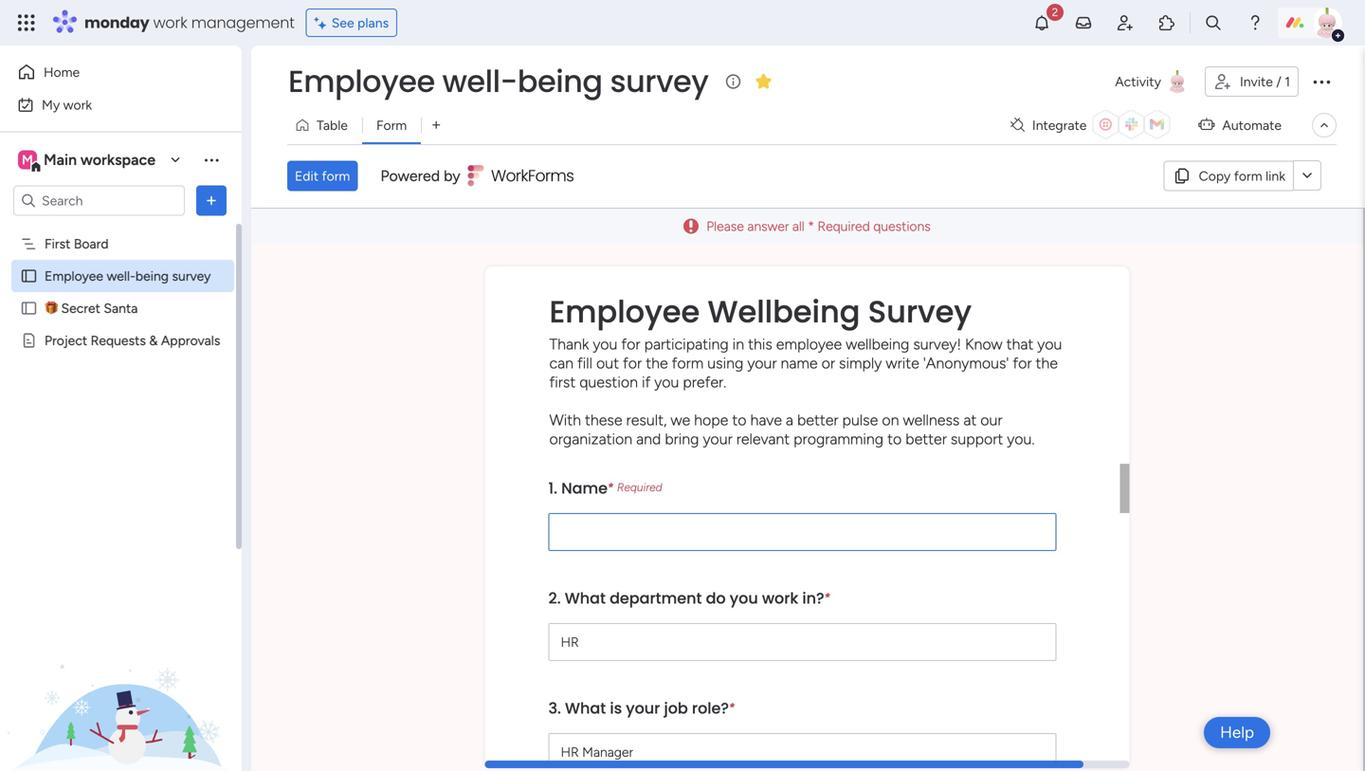 Task type: vqa. For each thing, say whether or not it's contained in the screenshot.
What department do you work in? element
no



Task type: locate. For each thing, give the bounding box(es) containing it.
department
[[610, 587, 702, 609]]

workspace image
[[18, 149, 37, 170]]

work
[[153, 12, 187, 33], [63, 97, 92, 113], [762, 587, 799, 609]]

copy form link button
[[1164, 161, 1294, 191]]

0 vertical spatial employee
[[288, 60, 435, 102]]

employee down first board
[[45, 268, 103, 284]]

2 vertical spatial your
[[626, 697, 660, 719]]

0 horizontal spatial survey
[[172, 268, 211, 284]]

2 image
[[1047, 1, 1064, 22]]

automate
[[1223, 117, 1282, 133]]

the up "if"
[[646, 354, 668, 372]]

1 horizontal spatial to
[[888, 430, 902, 448]]

monday
[[84, 12, 149, 33]]

1 horizontal spatial the
[[1036, 354, 1058, 372]]

1 horizontal spatial better
[[906, 430, 947, 448]]

a
[[786, 411, 794, 429]]

survey
[[610, 60, 709, 102], [172, 268, 211, 284]]

participating
[[644, 335, 729, 353]]

1 the from the left
[[646, 354, 668, 372]]

prefer.
[[683, 373, 727, 391]]

2 horizontal spatial work
[[762, 587, 799, 609]]

survey
[[868, 290, 972, 333]]

please answer all * required questions
[[707, 218, 931, 234]]

job
[[664, 697, 688, 719]]

activity button
[[1108, 66, 1198, 97]]

* right job
[[729, 700, 735, 714]]

work right monday
[[153, 12, 187, 33]]

approvals
[[161, 332, 220, 349]]

survey!
[[914, 335, 962, 353]]

1 vertical spatial to
[[888, 430, 902, 448]]

what left is
[[565, 697, 606, 719]]

3. What is your job role? field
[[549, 733, 1057, 771]]

the right 'anonymous'
[[1036, 354, 1058, 372]]

0 vertical spatial employee well-being survey
[[288, 60, 709, 102]]

0 vertical spatial being
[[518, 60, 603, 102]]

my
[[42, 97, 60, 113]]

wellbeing
[[708, 290, 861, 333]]

employee
[[288, 60, 435, 102], [45, 268, 103, 284], [550, 290, 700, 333]]

required right all
[[818, 218, 870, 234]]

employee well-being survey up santa
[[45, 268, 211, 284]]

dapulse integrations image
[[1011, 118, 1025, 132]]

all
[[793, 218, 805, 234]]

being
[[518, 60, 603, 102], [135, 268, 169, 284]]

* inside 2. what department do you work in? *
[[825, 590, 830, 604]]

form down participating
[[672, 354, 704, 372]]

0 horizontal spatial to
[[732, 411, 747, 429]]

option
[[0, 227, 242, 230]]

form right edit
[[322, 168, 350, 184]]

1. name group containing 2. what department do you work in?
[[549, 574, 1057, 684]]

form button
[[362, 110, 421, 140]]

1 horizontal spatial being
[[518, 60, 603, 102]]

1 vertical spatial required
[[617, 480, 663, 494]]

1
[[1285, 73, 1291, 90]]

1 horizontal spatial work
[[153, 12, 187, 33]]

employee wellbeing survey
[[550, 290, 972, 333]]

0 horizontal spatial work
[[63, 97, 92, 113]]

employee up table
[[288, 60, 435, 102]]

progress bar inside form form
[[485, 761, 1084, 768]]

better down wellness
[[906, 430, 947, 448]]

project requests & approvals
[[45, 332, 220, 349]]

better up programming
[[797, 411, 839, 429]]

form left link
[[1234, 168, 1263, 184]]

your
[[748, 354, 777, 372], [703, 430, 733, 448], [626, 697, 660, 719]]

1 1. name group from the top
[[549, 464, 1057, 574]]

3.
[[549, 697, 561, 719]]

options image right 1
[[1311, 70, 1333, 93]]

'anonymous'
[[924, 354, 1009, 372]]

help button
[[1205, 717, 1271, 748]]

form
[[1234, 168, 1263, 184], [322, 168, 350, 184], [672, 354, 704, 372]]

employee well-being survey up add view image
[[288, 60, 709, 102]]

public board image
[[20, 267, 38, 285]]

simply
[[839, 354, 882, 372]]

you up out
[[593, 335, 618, 353]]

2 1. name group from the top
[[549, 574, 1057, 684]]

2 horizontal spatial form
[[1234, 168, 1263, 184]]

you right "if"
[[655, 373, 679, 391]]

what for 3.
[[565, 697, 606, 719]]

1 horizontal spatial employee
[[288, 60, 435, 102]]

plans
[[358, 15, 389, 31]]

form for copy
[[1234, 168, 1263, 184]]

can
[[550, 354, 574, 372]]

Search in workspace field
[[40, 190, 158, 211]]

for up "if"
[[623, 354, 642, 372]]

0 horizontal spatial better
[[797, 411, 839, 429]]

1 horizontal spatial well-
[[442, 60, 518, 102]]

1 vertical spatial better
[[906, 430, 947, 448]]

1 vertical spatial options image
[[202, 191, 221, 210]]

* down organization
[[608, 480, 614, 494]]

secret
[[61, 300, 100, 316]]

invite members image
[[1116, 13, 1135, 32]]

my work button
[[11, 90, 204, 120]]

work left 'in?'
[[762, 587, 799, 609]]

required
[[818, 218, 870, 234], [617, 480, 663, 494]]

write
[[886, 354, 920, 372]]

employee well-being survey
[[288, 60, 709, 102], [45, 268, 211, 284]]

2 horizontal spatial employee
[[550, 290, 700, 333]]

your down hope
[[703, 430, 733, 448]]

using
[[708, 354, 744, 372]]

project
[[45, 332, 87, 349]]

0 horizontal spatial the
[[646, 354, 668, 372]]

0 vertical spatial options image
[[1311, 70, 1333, 93]]

survey up 'approvals'
[[172, 268, 211, 284]]

0 horizontal spatial options image
[[202, 191, 221, 210]]

better
[[797, 411, 839, 429], [906, 430, 947, 448]]

3 1. name group from the top
[[549, 684, 1057, 771]]

thank you for participating in this employee wellbeing survey! know that you can fill out for the form using your name or simply write 'anonymous' for the first question if you prefer.
[[550, 335, 1063, 391]]

what right 2.
[[565, 587, 606, 609]]

workforms logo image
[[468, 161, 575, 191]]

0 vertical spatial what
[[565, 587, 606, 609]]

* up '2. what department do you work in?' field
[[825, 590, 830, 604]]

my work
[[42, 97, 92, 113]]

2 the from the left
[[1036, 354, 1058, 372]]

survey left show board description icon
[[610, 60, 709, 102]]

2 vertical spatial work
[[762, 587, 799, 609]]

remove from favorites image
[[754, 72, 773, 91]]

*
[[808, 218, 815, 234], [608, 480, 614, 494], [825, 590, 830, 604], [729, 700, 735, 714]]

first board
[[45, 236, 109, 252]]

list box
[[0, 224, 242, 613]]

0 horizontal spatial being
[[135, 268, 169, 284]]

employee up out
[[550, 290, 700, 333]]

0 vertical spatial work
[[153, 12, 187, 33]]

santa
[[104, 300, 138, 316]]

🎁 secret santa
[[45, 300, 138, 316]]

for
[[622, 335, 641, 353], [623, 354, 642, 372], [1013, 354, 1032, 372]]

main workspace
[[44, 151, 156, 169]]

options image down workspace options icon
[[202, 191, 221, 210]]

1 vertical spatial being
[[135, 268, 169, 284]]

1 horizontal spatial survey
[[610, 60, 709, 102]]

your inside thank you for participating in this employee wellbeing survey! know that you can fill out for the form using your name or simply write 'anonymous' for the first question if you prefer.
[[748, 354, 777, 372]]

activity
[[1116, 73, 1162, 90]]

1 vertical spatial well-
[[107, 268, 135, 284]]

please
[[707, 218, 744, 234]]

requests
[[91, 332, 146, 349]]

what
[[565, 587, 606, 609], [565, 697, 606, 719]]

work inside button
[[63, 97, 92, 113]]

help image
[[1246, 13, 1265, 32]]

required down the 'and'
[[617, 480, 663, 494]]

well-
[[442, 60, 518, 102], [107, 268, 135, 284]]

1. name group containing 1. name
[[549, 464, 1057, 574]]

your right is
[[626, 697, 660, 719]]

what for 2.
[[565, 587, 606, 609]]

lottie animation element
[[0, 579, 242, 771]]

list box containing first board
[[0, 224, 242, 613]]

your down this on the top right of page
[[748, 354, 777, 372]]

2 vertical spatial employee
[[550, 290, 700, 333]]

0 vertical spatial to
[[732, 411, 747, 429]]

1 vertical spatial work
[[63, 97, 92, 113]]

and
[[636, 430, 661, 448]]

1. name group containing 3. what is your job role?
[[549, 684, 1057, 771]]

you
[[593, 335, 618, 353], [1038, 335, 1063, 353], [655, 373, 679, 391], [730, 587, 758, 609]]

the
[[646, 354, 668, 372], [1036, 354, 1058, 372]]

copy form link
[[1199, 168, 1286, 184]]

1 horizontal spatial form
[[672, 354, 704, 372]]

1. name group
[[549, 464, 1057, 574], [549, 574, 1057, 684], [549, 684, 1057, 771]]

work right my on the top of page
[[63, 97, 92, 113]]

1 vertical spatial your
[[703, 430, 733, 448]]

2 horizontal spatial your
[[748, 354, 777, 372]]

1 vertical spatial what
[[565, 697, 606, 719]]

options image
[[1311, 70, 1333, 93], [202, 191, 221, 210]]

0 horizontal spatial form
[[322, 168, 350, 184]]

link
[[1266, 168, 1286, 184]]

1 horizontal spatial your
[[703, 430, 733, 448]]

bring
[[665, 430, 699, 448]]

invite / 1
[[1240, 73, 1291, 90]]

pulse
[[843, 411, 878, 429]]

name
[[562, 477, 608, 499]]

form form
[[251, 243, 1364, 771]]

1. Name field
[[549, 513, 1057, 551]]

1 vertical spatial employee well-being survey
[[45, 268, 211, 284]]

workspace
[[81, 151, 156, 169]]

to down the on
[[888, 430, 902, 448]]

* inside 1. name * required
[[608, 480, 614, 494]]

0 horizontal spatial required
[[617, 480, 663, 494]]

work for monday
[[153, 12, 187, 33]]

employee inside form form
[[550, 290, 700, 333]]

progress bar
[[485, 761, 1084, 768]]

* inside "3. what is your job role? *"
[[729, 700, 735, 714]]

to left the 'have'
[[732, 411, 747, 429]]

0 horizontal spatial employee well-being survey
[[45, 268, 211, 284]]

0 vertical spatial your
[[748, 354, 777, 372]]

0 vertical spatial required
[[818, 218, 870, 234]]

1 vertical spatial employee
[[45, 268, 103, 284]]

fill
[[578, 354, 593, 372]]

ruby anderson image
[[1313, 8, 1343, 38]]

0 horizontal spatial well-
[[107, 268, 135, 284]]



Task type: describe. For each thing, give the bounding box(es) containing it.
support
[[951, 430, 1004, 448]]

apps image
[[1158, 13, 1177, 32]]

0 vertical spatial better
[[797, 411, 839, 429]]

2. What department do you work in? field
[[549, 623, 1057, 661]]

home button
[[11, 57, 204, 87]]

show board description image
[[722, 72, 745, 91]]

work for my
[[63, 97, 92, 113]]

monday work management
[[84, 12, 295, 33]]

name
[[781, 354, 818, 372]]

work inside 1. name group
[[762, 587, 799, 609]]

form inside thank you for participating in this employee wellbeing survey! know that you can fill out for the form using your name or simply write 'anonymous' for the first question if you prefer.
[[672, 354, 704, 372]]

1.
[[549, 477, 558, 499]]

see plans
[[332, 15, 389, 31]]

know
[[965, 335, 1003, 353]]

if
[[642, 373, 651, 391]]

0 horizontal spatial employee
[[45, 268, 103, 284]]

add view image
[[433, 118, 440, 132]]

select product image
[[17, 13, 36, 32]]

form
[[376, 117, 407, 133]]

inbox image
[[1074, 13, 1093, 32]]

form for edit
[[322, 168, 350, 184]]

main
[[44, 151, 77, 169]]

answer
[[748, 218, 789, 234]]

board
[[74, 236, 109, 252]]

1 horizontal spatial options image
[[1311, 70, 1333, 93]]

you right do
[[730, 587, 758, 609]]

we
[[671, 411, 691, 429]]

notifications image
[[1033, 13, 1052, 32]]

help
[[1221, 723, 1255, 742]]

invite / 1 button
[[1205, 66, 1299, 97]]

edit form button
[[287, 161, 358, 191]]

required inside 1. name * required
[[617, 480, 663, 494]]

our
[[981, 411, 1003, 429]]

by
[[444, 167, 461, 185]]

0 vertical spatial survey
[[610, 60, 709, 102]]

&
[[149, 332, 158, 349]]

this
[[748, 335, 773, 353]]

is
[[610, 697, 622, 719]]

first
[[550, 373, 576, 391]]

copy
[[1199, 168, 1231, 184]]

search everything image
[[1204, 13, 1223, 32]]

2. what department do you work in? *
[[549, 587, 830, 609]]

integrate
[[1033, 117, 1087, 133]]

wellness
[[903, 411, 960, 429]]

with
[[550, 411, 581, 429]]

workspace options image
[[202, 150, 221, 169]]

in
[[733, 335, 745, 353]]

at
[[964, 411, 977, 429]]

2.
[[549, 587, 561, 609]]

thank
[[550, 335, 589, 353]]

/
[[1277, 73, 1282, 90]]

your inside with these result, we hope to have a better pulse on wellness at our organization and bring your relevant programming to better support you.
[[703, 430, 733, 448]]

do
[[706, 587, 726, 609]]

Employee well-being survey field
[[284, 60, 714, 102]]

for down that
[[1013, 354, 1032, 372]]

home
[[44, 64, 80, 80]]

edit form
[[295, 168, 350, 184]]

error image
[[684, 218, 699, 234]]

collapse board header image
[[1317, 118, 1332, 133]]

0 horizontal spatial your
[[626, 697, 660, 719]]

first
[[45, 236, 71, 252]]

1. name * required
[[549, 477, 663, 499]]

for up question
[[622, 335, 641, 353]]

🎁
[[45, 300, 58, 316]]

see plans button
[[306, 9, 397, 37]]

powered by
[[381, 167, 461, 185]]

that
[[1007, 335, 1034, 353]]

in?
[[803, 587, 825, 609]]

programming
[[794, 430, 884, 448]]

on
[[882, 411, 899, 429]]

or
[[822, 354, 836, 372]]

0 vertical spatial well-
[[442, 60, 518, 102]]

1 horizontal spatial employee well-being survey
[[288, 60, 709, 102]]

3. what is your job role? *
[[549, 697, 735, 719]]

invite
[[1240, 73, 1274, 90]]

relevant
[[737, 430, 790, 448]]

public board image
[[20, 299, 38, 317]]

1 horizontal spatial required
[[818, 218, 870, 234]]

employee
[[776, 335, 842, 353]]

lottie animation image
[[0, 579, 242, 771]]

these
[[585, 411, 623, 429]]

see
[[332, 15, 354, 31]]

organization
[[550, 430, 633, 448]]

question
[[580, 373, 638, 391]]

1 vertical spatial survey
[[172, 268, 211, 284]]

m
[[22, 152, 33, 168]]

workspace selection element
[[18, 148, 158, 173]]

result,
[[626, 411, 667, 429]]

questions
[[874, 218, 931, 234]]

autopilot image
[[1199, 112, 1215, 136]]

table
[[317, 117, 348, 133]]

management
[[191, 12, 295, 33]]

* right all
[[808, 218, 815, 234]]

you.
[[1007, 430, 1035, 448]]

you right that
[[1038, 335, 1063, 353]]



